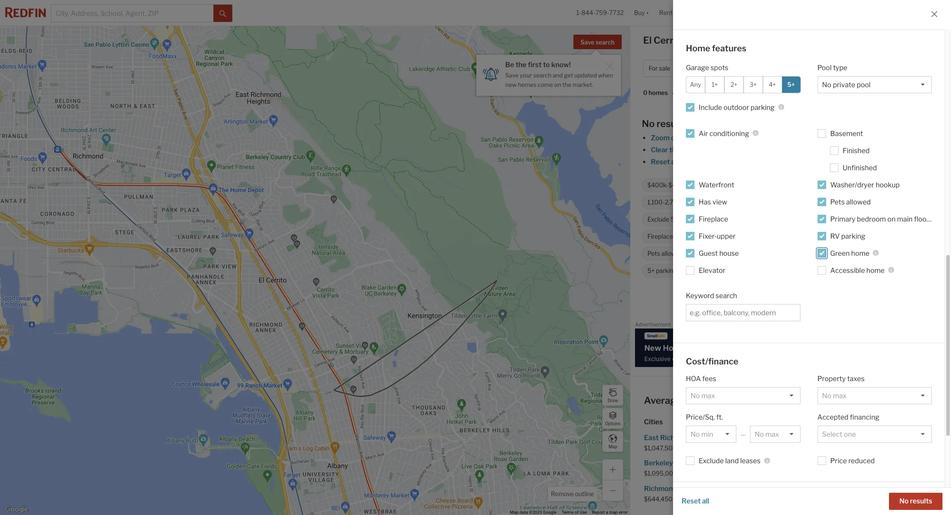 Task type: describe. For each thing, give the bounding box(es) containing it.
of inside zoom out clear the map boundary reset all filters or remove one of your filters below to see more homes
[[749, 158, 755, 166]]

accessible
[[831, 266, 866, 275]]

save search button
[[574, 35, 622, 49]]

have
[[847, 233, 861, 240]]

a
[[606, 510, 609, 515]]

kensington homes for sale
[[791, 459, 877, 467]]

sort
[[679, 89, 691, 96]]

price
[[831, 457, 848, 465]]

sale right "price"
[[864, 459, 877, 467]]

search inside save your search and get updated when new homes come on the market.
[[534, 72, 552, 79]]

get
[[565, 72, 574, 79]]

1 horizontal spatial allowed
[[847, 198, 872, 206]]

uppers
[[868, 199, 888, 206]]

55+
[[671, 216, 682, 223]]

7732
[[610, 9, 624, 16]]

no results inside no results button
[[900, 497, 933, 505]]

townhouse, land
[[802, 182, 849, 189]]

2+
[[731, 81, 738, 88]]

homes inside berkeley homes for sale $1,095,000
[[675, 459, 697, 467]]

reset all filters button
[[651, 158, 700, 166]]

under
[[762, 199, 778, 206]]

0 vertical spatial conditioning
[[710, 129, 750, 138]]

all inside reset all button
[[703, 497, 710, 505]]

exclude for exclude 55+ communities
[[648, 216, 670, 223]]

no results button
[[890, 493, 943, 510]]

home features
[[686, 43, 747, 53]]

sale down reduced
[[872, 485, 885, 493]]

1 filters from the left
[[680, 158, 699, 166]]

for left 'sale'
[[739, 35, 752, 46]]

5+ for 5+
[[788, 81, 796, 88]]

1+
[[712, 81, 718, 88]]

1 horizontal spatial cerrito,
[[773, 395, 807, 406]]

©2023
[[529, 510, 542, 515]]

1 vertical spatial washer/dryer
[[707, 250, 745, 257]]

listing
[[686, 496, 715, 506]]

0 horizontal spatial house
[[720, 249, 740, 257]]

zoom
[[651, 134, 670, 142]]

fixer-upper
[[699, 232, 736, 240]]

pool
[[818, 64, 832, 72]]

0 vertical spatial waterfront
[[699, 181, 735, 189]]

bedroom for primary bedroom on main
[[720, 233, 745, 240]]

1 vertical spatial hookup
[[746, 250, 767, 257]]

759-
[[596, 9, 610, 16]]

sale inside east richmond heights homes for sale $1,047,500
[[756, 434, 769, 442]]

be
[[506, 61, 515, 69]]

data
[[520, 510, 528, 515]]

0 horizontal spatial guest house
[[699, 249, 740, 257]]

$1,047,500
[[645, 445, 677, 452]]

reset all button
[[682, 493, 710, 510]]

save for save your search and get updated when new homes come on the market.
[[506, 72, 519, 79]]

submit search image
[[220, 10, 226, 17]]

0 vertical spatial pets
[[831, 198, 845, 206]]

east richmond heights homes for sale $1,047,500
[[645, 434, 769, 452]]

list box down the price/sq. ft.
[[686, 426, 737, 443]]

communities
[[684, 216, 720, 223]]

City, Address, School, Agent, ZIP search field
[[51, 5, 214, 22]]

Any radio
[[686, 76, 706, 93]]

0 horizontal spatial ca
[[690, 35, 704, 46]]

remove rv parking image
[[844, 217, 849, 222]]

pool type
[[818, 64, 848, 72]]

ba
[[857, 65, 864, 72]]

1 vertical spatial air conditioning
[[863, 216, 907, 223]]

0 homes •
[[644, 89, 675, 97]]

options button
[[603, 408, 624, 429]]

0 horizontal spatial pets
[[648, 250, 661, 257]]

townhouse,
[[802, 182, 836, 189]]

terms of use
[[562, 510, 587, 515]]

california
[[772, 297, 802, 305]]

california link
[[772, 297, 802, 305]]

coming soon, under contract/pending
[[722, 199, 828, 206]]

parking left remove 5+ parking spots image
[[657, 267, 678, 274]]

homes inside east richmond heights homes for sale $1,047,500
[[722, 434, 744, 442]]

terms
[[562, 510, 574, 515]]

sale down "accepted financing" on the bottom
[[849, 434, 862, 442]]

advertisement
[[636, 321, 671, 328]]

1 vertical spatial map
[[610, 510, 618, 515]]

price/sq. ft.
[[686, 413, 724, 422]]

exclude for exclude land leases
[[699, 457, 724, 465]]

the inside save your search and get updated when new homes come on the market.
[[563, 81, 572, 88]]

remove
[[551, 490, 574, 498]]

san francisco homes for sale
[[791, 485, 885, 493]]

5+ for 5+ parking spots
[[648, 267, 655, 274]]

sort :
[[679, 89, 693, 96]]

to inside dialog
[[543, 61, 550, 69]]

accepted
[[818, 413, 849, 422]]

1 horizontal spatial washer/dryer
[[831, 181, 875, 189]]

be the first to know!
[[506, 61, 571, 69]]

1 horizontal spatial guest house
[[791, 250, 826, 257]]

sale inside button
[[660, 65, 671, 72]]

reset inside zoom out clear the map boundary reset all filters or remove one of your filters below to see more homes
[[651, 158, 670, 166]]

0 vertical spatial air conditioning
[[699, 129, 750, 138]]

homes inside the 0 homes •
[[649, 89, 668, 96]]

1 vertical spatial pets allowed
[[648, 250, 684, 257]]

1 horizontal spatial guest
[[791, 250, 808, 257]]

green home down "have view"
[[849, 250, 883, 257]]

list box right — at the right bottom
[[751, 426, 801, 443]]

1 vertical spatial of
[[575, 510, 579, 515]]

taxes
[[848, 375, 865, 383]]

redfin
[[742, 297, 763, 305]]

to inside zoom out clear the map boundary reset all filters or remove one of your filters below to see more homes
[[813, 158, 820, 166]]

studio+ for studio+ / 4+ ba
[[822, 65, 844, 72]]

0 horizontal spatial washer/dryer hookup
[[707, 250, 767, 257]]

any
[[691, 81, 702, 88]]

1 vertical spatial conditioning
[[872, 216, 907, 223]]

parking down remove rv parking icon at the top right
[[842, 232, 866, 240]]

san
[[791, 485, 804, 493]]

0 horizontal spatial fireplace
[[648, 233, 674, 240]]

1 vertical spatial el
[[763, 395, 771, 406]]

garage spots
[[686, 64, 729, 72]]

for right "price"
[[853, 459, 863, 467]]

green up accessible
[[831, 249, 850, 257]]

on for primary bedroom on main
[[747, 233, 754, 240]]

0 horizontal spatial ft.
[[692, 199, 698, 206]]

land for townhouse,
[[837, 182, 849, 189]]

0 horizontal spatial air
[[699, 129, 709, 138]]

$400k-$4.5m inside $400k-$4.5m button
[[696, 65, 737, 72]]

when
[[599, 72, 613, 79]]

sale inside richmond homes for sale $644,450
[[713, 485, 726, 493]]

home
[[686, 43, 711, 53]]

include
[[699, 103, 723, 111]]

1 horizontal spatial house
[[809, 250, 826, 257]]

average
[[645, 395, 682, 406]]

report ad
[[928, 323, 947, 328]]

1 vertical spatial $400k-$4.5m
[[648, 182, 687, 189]]

3+
[[750, 81, 757, 88]]

fixer- for uppers
[[852, 199, 868, 206]]

$4.5m inside button
[[718, 65, 737, 72]]

homes down "price reduced"
[[838, 485, 860, 493]]

remove air conditioning image
[[912, 217, 917, 222]]

0 vertical spatial the
[[516, 61, 527, 69]]

studio+ / 4+ ba
[[822, 65, 864, 72]]

clear
[[651, 146, 668, 154]]

price/sq.
[[686, 413, 715, 422]]

2,750
[[665, 199, 682, 206]]

0 vertical spatial rv parking
[[809, 216, 840, 223]]

studio+ for studio+
[[711, 182, 732, 189]]

parking up remove waterfront image
[[819, 216, 840, 223]]

near
[[741, 395, 761, 406]]

1 vertical spatial ca
[[809, 395, 823, 406]]

0 horizontal spatial el
[[644, 35, 652, 46]]

map for map
[[609, 444, 618, 449]]

unfinished
[[843, 164, 878, 172]]

main for primary bedroom on main floor
[[898, 215, 913, 223]]

see
[[822, 158, 833, 166]]

search for save search
[[596, 39, 615, 46]]

1+ radio
[[706, 76, 725, 93]]

recommended button
[[693, 89, 744, 97]]

remove guest house image
[[830, 251, 835, 256]]

0 horizontal spatial guest
[[699, 249, 718, 257]]

remove 1,100-2,750 sq. ft. image
[[703, 200, 709, 205]]

leases
[[741, 457, 761, 465]]

all inside zoom out clear the map boundary reset all filters or remove one of your filters below to see more homes
[[672, 158, 679, 166]]

exclude 55+ communities
[[648, 216, 720, 223]]

1 vertical spatial $4.5m
[[669, 182, 687, 189]]

1-
[[577, 9, 582, 16]]

east
[[645, 434, 659, 442]]

remove coming soon, under contract/pending image
[[833, 200, 838, 205]]

1 vertical spatial spots
[[679, 267, 694, 274]]

main for primary bedroom on main
[[755, 233, 769, 240]]

zoom out button
[[651, 134, 683, 142]]

report a map error
[[593, 510, 628, 515]]

1 horizontal spatial pets allowed
[[831, 198, 872, 206]]

for inside berkeley homes for sale $1,095,000
[[698, 459, 708, 467]]

list box for pool type
[[818, 76, 933, 93]]

has
[[699, 198, 712, 206]]

4+ radio
[[763, 76, 783, 93]]

2 filters from the left
[[773, 158, 791, 166]]

1-844-759-7732
[[577, 9, 624, 16]]

berkeley
[[645, 459, 674, 467]]

for
[[649, 65, 658, 72]]

floor
[[915, 215, 930, 223]]

on inside save your search and get updated when new homes come on the market.
[[555, 81, 562, 88]]

el cerrito, ca homes for sale
[[644, 35, 774, 46]]

google image
[[2, 504, 30, 515]]

report ad button
[[928, 323, 947, 330]]

green home down have
[[831, 249, 870, 257]]

no inside button
[[900, 497, 909, 505]]

1 horizontal spatial washer/dryer hookup
[[831, 181, 900, 189]]

0 horizontal spatial cerrito,
[[654, 35, 688, 46]]

primary for primary bedroom on main floor
[[831, 215, 856, 223]]

cities
[[645, 418, 663, 426]]

0 vertical spatial rv
[[809, 216, 818, 223]]

property taxes
[[818, 375, 865, 383]]

0 horizontal spatial allowed
[[662, 250, 684, 257]]

map data ©2023 google
[[510, 510, 557, 515]]

view for have view
[[862, 233, 875, 240]]

fixer- for upper
[[699, 232, 717, 240]]

ad region
[[636, 328, 947, 367]]



Task type: locate. For each thing, give the bounding box(es) containing it.
albany homes for sale
[[791, 434, 862, 442]]

1 horizontal spatial waterfront
[[792, 233, 823, 240]]

rv down contract/pending
[[809, 216, 818, 223]]

fireplace down 55+
[[648, 233, 674, 240]]

list box up financing
[[818, 387, 933, 404]]

redfin link
[[742, 297, 763, 305]]

remove $400k-$4.5m image
[[692, 183, 697, 188]]

$4.5m up 2+ on the right top
[[718, 65, 737, 72]]

1 horizontal spatial conditioning
[[872, 216, 907, 223]]

5+ inside option
[[788, 81, 796, 88]]

studio+ left /
[[822, 65, 844, 72]]

save inside save your search and get updated when new homes come on the market.
[[506, 72, 519, 79]]

report a map error link
[[593, 510, 628, 515]]

features
[[713, 43, 747, 53]]

1 vertical spatial allowed
[[662, 250, 684, 257]]

land left remove townhouse, land icon
[[837, 182, 849, 189]]

waterfront up has view
[[699, 181, 735, 189]]

e.g. office, balcony, modern text field
[[690, 309, 797, 317]]

pets
[[831, 198, 845, 206], [648, 250, 661, 257]]

for down east richmond heights homes for sale $1,047,500 at the right of page
[[698, 459, 708, 467]]

1 horizontal spatial primary
[[831, 215, 856, 223]]

sq.
[[683, 199, 691, 206]]

accepted financing
[[818, 413, 880, 422]]

type right pool
[[834, 64, 848, 72]]

search up 'e.g. office, balcony, modern' text field
[[716, 292, 738, 300]]

fixer- down remove townhouse, land icon
[[852, 199, 868, 206]]

1 vertical spatial 4+
[[769, 81, 777, 88]]

studio+ left the remove studio+ image
[[711, 182, 732, 189]]

0 horizontal spatial no results
[[642, 118, 688, 129]]

be the first to know! dialog
[[477, 50, 621, 96]]

primary bedroom on main
[[697, 233, 769, 240]]

remove exclude 55+ communities image
[[725, 217, 730, 222]]

guest house left remove guest house image at the right top
[[791, 250, 826, 257]]

$400k-$4.5m button
[[691, 60, 746, 77]]

save search
[[581, 39, 615, 46]]

fireplace down has view
[[699, 215, 729, 223]]

for up leases
[[745, 434, 755, 442]]

of right one
[[749, 158, 755, 166]]

of left use at bottom right
[[575, 510, 579, 515]]

contract/pending
[[779, 199, 828, 206]]

sale up listing type
[[713, 485, 726, 493]]

air down fixer-uppers
[[863, 216, 871, 223]]

hoa
[[686, 375, 701, 383]]

conditioning down uppers in the right of the page
[[872, 216, 907, 223]]

no results
[[642, 118, 688, 129], [900, 497, 933, 505]]

ca up accepted
[[809, 395, 823, 406]]

0 horizontal spatial no
[[642, 118, 655, 129]]

save down 844- at right top
[[581, 39, 595, 46]]

spots up 1+ option
[[711, 64, 729, 72]]

bedroom down fixer-uppers
[[858, 215, 887, 223]]

richmond up $1,047,500
[[661, 434, 694, 442]]

0 horizontal spatial land
[[726, 457, 739, 465]]

reset
[[651, 158, 670, 166], [682, 497, 701, 505]]

recommended
[[694, 89, 737, 96]]

$4.5m
[[718, 65, 737, 72], [669, 182, 687, 189]]

air up boundary
[[699, 129, 709, 138]]

exclude down east richmond heights homes for sale $1,047,500 at the right of page
[[699, 457, 724, 465]]

filters
[[680, 158, 699, 166], [773, 158, 791, 166]]

4+ inside option
[[769, 81, 777, 88]]

0 horizontal spatial type
[[716, 496, 735, 506]]

1 vertical spatial washer/dryer hookup
[[707, 250, 767, 257]]

1 horizontal spatial air
[[863, 216, 871, 223]]

1 vertical spatial view
[[862, 233, 875, 240]]

list box down fees
[[686, 387, 801, 404]]

sale down east richmond heights homes for sale $1,047,500 at the right of page
[[709, 459, 722, 467]]

draw
[[608, 398, 618, 403]]

results
[[657, 118, 688, 129], [911, 497, 933, 505]]

0 horizontal spatial primary
[[697, 233, 719, 240]]

reduced
[[849, 457, 875, 465]]

land for exclude
[[726, 457, 739, 465]]

the right be
[[516, 61, 527, 69]]

allowed
[[847, 198, 872, 206], [662, 250, 684, 257]]

map inside button
[[609, 444, 618, 449]]

remove outline button
[[548, 487, 597, 502]]

1 vertical spatial to
[[813, 158, 820, 166]]

homes down accepted
[[816, 434, 837, 442]]

1 vertical spatial search
[[534, 72, 552, 79]]

rv parking
[[809, 216, 840, 223], [831, 232, 866, 240]]

0 vertical spatial ca
[[690, 35, 704, 46]]

1 vertical spatial waterfront
[[792, 233, 823, 240]]

for
[[739, 35, 752, 46], [745, 434, 755, 442], [839, 434, 848, 442], [698, 459, 708, 467], [853, 459, 863, 467], [702, 485, 711, 493], [861, 485, 871, 493]]

exclude down 1,100-
[[648, 216, 670, 223]]

ft. right sq.
[[692, 199, 698, 206]]

the inside zoom out clear the map boundary reset all filters or remove one of your filters below to see more homes
[[670, 146, 681, 154]]

0 vertical spatial on
[[555, 81, 562, 88]]

to left see
[[813, 158, 820, 166]]

for inside east richmond heights homes for sale $1,047,500
[[745, 434, 755, 442]]

on for primary bedroom on main floor
[[888, 215, 896, 223]]

0 vertical spatial bedroom
[[858, 215, 887, 223]]

homes inside richmond homes for sale $644,450
[[679, 485, 701, 493]]

main right the upper
[[755, 233, 769, 240]]

view for has view
[[713, 198, 728, 206]]

guest up elevator
[[699, 249, 718, 257]]

all
[[672, 158, 679, 166], [703, 497, 710, 505]]

soon,
[[745, 199, 760, 206]]

save your search and get updated when new homes come on the market.
[[506, 72, 613, 88]]

richmond inside east richmond heights homes for sale $1,047,500
[[661, 434, 694, 442]]

to right first
[[543, 61, 550, 69]]

el
[[644, 35, 652, 46], [763, 395, 771, 406]]

the up 'reset all filters' 'button'
[[670, 146, 681, 154]]

1 vertical spatial studio+
[[711, 182, 732, 189]]

your right one
[[757, 158, 771, 166]]

0 horizontal spatial map
[[610, 510, 618, 515]]

primary bedroom on main floor
[[831, 215, 930, 223]]

list box down financing
[[818, 426, 933, 443]]

search
[[596, 39, 615, 46], [534, 72, 552, 79], [716, 292, 738, 300]]

search for keyword search
[[716, 292, 738, 300]]

0 horizontal spatial save
[[506, 72, 519, 79]]

exclude land leases
[[699, 457, 761, 465]]

guest house
[[699, 249, 740, 257], [791, 250, 826, 257]]

option group containing any
[[686, 76, 801, 93]]

waterfront
[[699, 181, 735, 189], [792, 233, 823, 240]]

1 vertical spatial rv parking
[[831, 232, 866, 240]]

house left remove guest house image at the right top
[[809, 250, 826, 257]]

0 horizontal spatial waterfront
[[699, 181, 735, 189]]

below
[[793, 158, 812, 166]]

map for map data ©2023 google
[[510, 510, 519, 515]]

studio+
[[822, 65, 844, 72], [711, 182, 732, 189]]

garage
[[686, 64, 710, 72]]

homes up 'exclude land leases'
[[722, 434, 744, 442]]

remove studio+ image
[[736, 183, 741, 188]]

0 vertical spatial allowed
[[847, 198, 872, 206]]

for down "accepted financing" on the bottom
[[839, 434, 848, 442]]

list box down ba in the top right of the page
[[818, 76, 933, 93]]

remove townhouse, land image
[[853, 183, 858, 188]]

financing
[[851, 413, 880, 422]]

1 horizontal spatial on
[[747, 233, 754, 240]]

0 horizontal spatial search
[[534, 72, 552, 79]]

ft. down prices
[[717, 413, 724, 422]]

list box
[[818, 76, 933, 93], [686, 387, 801, 404], [818, 387, 933, 404], [686, 426, 737, 443], [751, 426, 801, 443], [818, 426, 933, 443]]

primary down communities
[[697, 233, 719, 240]]

boundary
[[698, 146, 728, 154]]

air conditioning down uppers in the right of the page
[[863, 216, 907, 223]]

1 horizontal spatial bedroom
[[858, 215, 887, 223]]

1 vertical spatial $400k-
[[648, 182, 669, 189]]

air
[[699, 129, 709, 138], [863, 216, 871, 223]]

1 vertical spatial ft.
[[717, 413, 724, 422]]

outline
[[576, 490, 594, 498]]

map left data
[[510, 510, 519, 515]]

0 horizontal spatial pets allowed
[[648, 250, 684, 257]]

0 vertical spatial no results
[[642, 118, 688, 129]]

berkeley homes for sale $1,095,000
[[645, 459, 722, 477]]

sale
[[754, 35, 774, 46]]

save up new on the right top of page
[[506, 72, 519, 79]]

for inside richmond homes for sale $644,450
[[702, 485, 711, 493]]

house down primary bedroom on main
[[720, 249, 740, 257]]

0 vertical spatial map
[[609, 444, 618, 449]]

$400k- inside button
[[696, 65, 718, 72]]

1 horizontal spatial filters
[[773, 158, 791, 166]]

for down reduced
[[861, 485, 871, 493]]

5+ parking spots
[[648, 267, 694, 274]]

1 horizontal spatial studio+
[[822, 65, 844, 72]]

$400k-$4.5m up 1,100-2,750 sq. ft.
[[648, 182, 687, 189]]

1 vertical spatial pets
[[648, 250, 661, 257]]

has view
[[699, 198, 728, 206]]

studio+ inside button
[[822, 65, 844, 72]]

map down options
[[609, 444, 618, 449]]

updated
[[575, 72, 597, 79]]

1 horizontal spatial reset
[[682, 497, 701, 505]]

0 horizontal spatial results
[[657, 118, 688, 129]]

save for save search
[[581, 39, 595, 46]]

1 vertical spatial air
[[863, 216, 871, 223]]

homes inside save your search and get updated when new homes come on the market.
[[518, 81, 537, 88]]

upper
[[717, 232, 736, 240]]

remove 5+ parking spots image
[[699, 268, 704, 273]]

0 vertical spatial richmond
[[661, 434, 694, 442]]

green up accessible home
[[849, 250, 866, 257]]

sale right for
[[660, 65, 671, 72]]

map right the a
[[610, 510, 618, 515]]

2 horizontal spatial on
[[888, 215, 896, 223]]

the down "get"
[[563, 81, 572, 88]]

view right remove 1,100-2,750 sq. ft. image
[[713, 198, 728, 206]]

0 vertical spatial fireplace
[[699, 215, 729, 223]]

map
[[609, 444, 618, 449], [510, 510, 519, 515]]

0 vertical spatial no
[[642, 118, 655, 129]]

cities heading
[[645, 418, 938, 427]]

use
[[580, 510, 587, 515]]

list box for accepted financing
[[818, 426, 933, 443]]

for up listing type
[[702, 485, 711, 493]]

5+ radio
[[782, 76, 801, 93]]

1 horizontal spatial hookup
[[876, 181, 900, 189]]

type for pool type
[[834, 64, 848, 72]]

1-844-759-7732 link
[[577, 9, 624, 16]]

air conditioning up boundary
[[699, 129, 750, 138]]

map region
[[0, 0, 656, 515]]

your inside save your search and get updated when new homes come on the market.
[[520, 72, 532, 79]]

washer/dryer down the upper
[[707, 250, 745, 257]]

homes up san francisco homes for sale
[[830, 459, 852, 467]]

1 vertical spatial no
[[900, 497, 909, 505]]

1 horizontal spatial spots
[[711, 64, 729, 72]]

0 horizontal spatial reset
[[651, 158, 670, 166]]

0 vertical spatial exclude
[[648, 216, 670, 223]]

1 vertical spatial exclude
[[699, 457, 724, 465]]

list box for hoa fees
[[686, 387, 801, 404]]

or
[[701, 158, 708, 166]]

map inside zoom out clear the map boundary reset all filters or remove one of your filters below to see more homes
[[682, 146, 696, 154]]

save inside button
[[581, 39, 595, 46]]

1 horizontal spatial $4.5m
[[718, 65, 737, 72]]

results inside button
[[911, 497, 933, 505]]

0 horizontal spatial map
[[510, 510, 519, 515]]

0 vertical spatial air
[[699, 129, 709, 138]]

homes
[[518, 81, 537, 88], [649, 89, 668, 96], [853, 158, 875, 166], [722, 434, 744, 442], [816, 434, 837, 442], [675, 459, 697, 467], [830, 459, 852, 467], [679, 485, 701, 493], [838, 485, 860, 493]]

0 vertical spatial ft.
[[692, 199, 698, 206]]

—
[[741, 431, 746, 438]]

map down the out
[[682, 146, 696, 154]]

2+ radio
[[725, 76, 744, 93]]

1 vertical spatial type
[[716, 496, 735, 506]]

report inside button
[[928, 323, 941, 328]]

0 vertical spatial type
[[834, 64, 848, 72]]

0 vertical spatial spots
[[711, 64, 729, 72]]

list box for property taxes
[[818, 387, 933, 404]]

google
[[543, 510, 557, 515]]

conditioning up boundary
[[710, 129, 750, 138]]

washer/dryer down unfinished
[[831, 181, 875, 189]]

waterfront left remove waterfront image
[[792, 233, 823, 240]]

type for listing type
[[716, 496, 735, 506]]

spots left remove 5+ parking spots image
[[679, 267, 694, 274]]

guest left remove guest house image at the right top
[[791, 250, 808, 257]]

0 vertical spatial hookup
[[876, 181, 900, 189]]

4+ inside button
[[849, 65, 856, 72]]

4+ left the '5+' option
[[769, 81, 777, 88]]

outdoor
[[724, 103, 750, 111]]

allowed up 5+ parking spots
[[662, 250, 684, 257]]

2 horizontal spatial search
[[716, 292, 738, 300]]

0 horizontal spatial bedroom
[[720, 233, 745, 240]]

2 vertical spatial on
[[747, 233, 754, 240]]

pets up 5+ parking spots
[[648, 250, 661, 257]]

option group
[[686, 76, 801, 93]]

$1,095,000
[[645, 470, 678, 477]]

homes up $1,095,000
[[675, 459, 697, 467]]

francisco
[[805, 485, 837, 493]]

washer/dryer hookup down primary bedroom on main
[[707, 250, 767, 257]]

elevator
[[699, 266, 726, 275]]

0 horizontal spatial air conditioning
[[699, 129, 750, 138]]

4+
[[849, 65, 856, 72], [769, 81, 777, 88]]

on right the upper
[[747, 233, 754, 240]]

land left leases
[[726, 457, 739, 465]]

1 horizontal spatial 4+
[[849, 65, 856, 72]]

1 horizontal spatial fireplace
[[699, 215, 729, 223]]

1 horizontal spatial exclude
[[699, 457, 724, 465]]

/
[[845, 65, 847, 72]]

1 vertical spatial on
[[888, 215, 896, 223]]

:
[[691, 89, 693, 96]]

richmond inside richmond homes for sale $644,450
[[645, 485, 678, 493]]

$644,450
[[645, 495, 673, 503]]

pets up remove rv parking icon at the top right
[[831, 198, 845, 206]]

report
[[928, 323, 941, 328], [593, 510, 605, 515]]

1 horizontal spatial rv
[[831, 232, 840, 240]]

pets allowed down remove townhouse, land icon
[[831, 198, 872, 206]]

1 vertical spatial fireplace
[[648, 233, 674, 240]]

0 vertical spatial washer/dryer
[[831, 181, 875, 189]]

$400k- up 1+
[[696, 65, 718, 72]]

4+ right /
[[849, 65, 856, 72]]

homes inside zoom out clear the map boundary reset all filters or remove one of your filters below to see more homes
[[853, 158, 875, 166]]

remove
[[710, 158, 734, 166]]

search down 759-
[[596, 39, 615, 46]]

$400k- up 1,100-
[[648, 182, 669, 189]]

sale inside berkeley homes for sale $1,095,000
[[709, 459, 722, 467]]

prices
[[711, 395, 739, 406]]

bedroom for primary bedroom on main floor
[[858, 215, 887, 223]]

5+
[[788, 81, 796, 88], [648, 267, 655, 274]]

finished
[[843, 147, 870, 155]]

homes down finished
[[853, 158, 875, 166]]

search inside button
[[596, 39, 615, 46]]

report for report ad
[[928, 323, 941, 328]]

parking down 3+ option
[[751, 103, 775, 111]]

3+ radio
[[744, 76, 763, 93]]

filters left below
[[773, 158, 791, 166]]

sale
[[660, 65, 671, 72], [756, 434, 769, 442], [849, 434, 862, 442], [709, 459, 722, 467], [864, 459, 877, 467], [713, 485, 726, 493], [872, 485, 885, 493]]

search up 'come'
[[534, 72, 552, 79]]

0 horizontal spatial rv
[[809, 216, 818, 223]]

1 horizontal spatial map
[[682, 146, 696, 154]]

844-
[[582, 9, 596, 16]]

primary for primary bedroom on main
[[697, 233, 719, 240]]

2 vertical spatial the
[[670, 146, 681, 154]]

1 vertical spatial 5+
[[648, 267, 655, 274]]

1 horizontal spatial map
[[609, 444, 618, 449]]

1 horizontal spatial your
[[757, 158, 771, 166]]

1 horizontal spatial type
[[834, 64, 848, 72]]

cerrito, up for sale button
[[654, 35, 688, 46]]

report for report a map error
[[593, 510, 605, 515]]

1 horizontal spatial of
[[749, 158, 755, 166]]

one
[[735, 158, 747, 166]]

washer/dryer hookup
[[831, 181, 900, 189], [707, 250, 767, 257]]

hookup down primary bedroom on main
[[746, 250, 767, 257]]

1 vertical spatial cerrito,
[[773, 395, 807, 406]]

remove waterfront image
[[828, 234, 833, 239]]

1 horizontal spatial $400k-$4.5m
[[696, 65, 737, 72]]

fixer-uppers
[[852, 199, 888, 206]]

report left ad
[[928, 323, 941, 328]]

remove pets allowed image
[[688, 251, 693, 256]]

1 horizontal spatial ft.
[[717, 413, 724, 422]]

guest house down fixer-upper in the top right of the page
[[699, 249, 740, 257]]

zoom out clear the map boundary reset all filters or remove one of your filters below to see more homes
[[651, 134, 875, 166]]

el right 'near'
[[763, 395, 771, 406]]

0 horizontal spatial view
[[713, 198, 728, 206]]

coming
[[722, 199, 744, 206]]

0 vertical spatial your
[[520, 72, 532, 79]]

your inside zoom out clear the map boundary reset all filters or remove one of your filters below to see more homes
[[757, 158, 771, 166]]

reset inside reset all button
[[682, 497, 701, 505]]

0 vertical spatial cerrito,
[[654, 35, 688, 46]]

report left the a
[[593, 510, 605, 515]]

1 vertical spatial main
[[755, 233, 769, 240]]

1 horizontal spatial fixer-
[[852, 199, 868, 206]]

come
[[538, 81, 553, 88]]



Task type: vqa. For each thing, say whether or not it's contained in the screenshot.
leftmost want
no



